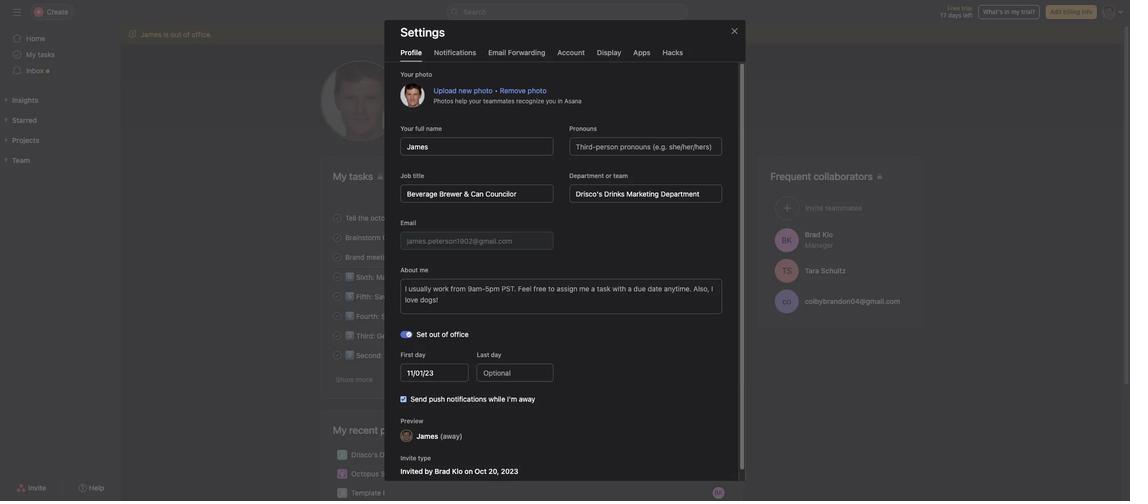 Task type: vqa. For each thing, say whether or not it's contained in the screenshot.


Task type: locate. For each thing, give the bounding box(es) containing it.
1 vertical spatial ja
[[403, 432, 410, 440]]

5 completed checkbox from the top
[[331, 290, 343, 303]]

completed image for 3️⃣
[[331, 330, 343, 342]]

me right about
[[729, 98, 739, 106]]

job
[[401, 172, 411, 180]]

1 vertical spatial drinks
[[380, 451, 400, 459]]

completed image left brainstorm
[[331, 232, 343, 244]]

0 horizontal spatial team
[[457, 253, 473, 262]]

0 horizontal spatial drinks
[[380, 451, 400, 459]]

drinks for drisco's drinks
[[380, 451, 400, 459]]

teammates
[[483, 97, 515, 105]]

i'm
[[507, 395, 517, 404]]

asana right collaborating
[[470, 293, 490, 301]]

home
[[26, 34, 45, 43]]

you inside upload new photo • remove photo photos help your teammates recognize you in asana
[[546, 97, 556, 105]]

out right set in the bottom of the page
[[429, 330, 440, 339]]

2 completed checkbox from the top
[[331, 232, 343, 244]]

drisco's for drisco's drinks marketing department
[[553, 98, 579, 106]]

1 your from the top
[[401, 71, 414, 78]]

0 vertical spatial james
[[141, 30, 162, 39]]

of right the top
[[420, 312, 427, 321]]

completed checkbox left brand
[[331, 251, 343, 263]]

1 completed image from the top
[[331, 251, 343, 263]]

0 horizontal spatial my
[[26, 50, 36, 59]]

0 vertical spatial work
[[396, 273, 411, 282]]

drinks for drisco's drinks marketing department
[[581, 98, 602, 106]]

search list box
[[447, 4, 688, 20]]

4 completed checkbox from the top
[[331, 271, 343, 283]]

2 completed image from the top
[[331, 290, 343, 303]]

oct 30 button for work
[[710, 312, 730, 320]]

in inside what's in my trial? button
[[1005, 8, 1010, 16]]

add for add billing info
[[1051, 8, 1062, 16]]

1 vertical spatial oct 30
[[710, 293, 730, 300]]

day right "last" on the bottom of the page
[[491, 351, 502, 359]]

oct 30 button
[[710, 273, 730, 281], [710, 293, 730, 300], [710, 312, 730, 320]]

brand meeting with the marketing team
[[345, 253, 473, 262]]

0 vertical spatial on
[[397, 312, 406, 321]]

new
[[459, 86, 472, 95]]

email forwarding button
[[489, 48, 546, 62]]

completed image
[[331, 212, 343, 224], [331, 232, 343, 244], [331, 271, 343, 283], [331, 310, 343, 322], [331, 330, 343, 342], [331, 349, 343, 361]]

you left love
[[399, 214, 410, 222]]

with up about on the bottom of the page
[[395, 253, 408, 262]]

my left tasks
[[26, 50, 36, 59]]

1 horizontal spatial work
[[460, 312, 476, 321]]

1 vertical spatial completed checkbox
[[331, 349, 343, 361]]

set out of office switch
[[401, 331, 413, 338]]

info
[[1082, 8, 1093, 16]]

email for email forwarding
[[489, 48, 506, 57]]

your full name
[[401, 125, 442, 133]]

what's in my trial? button
[[979, 5, 1040, 19]]

0 vertical spatial 30
[[722, 273, 730, 281]]

1 horizontal spatial photo
[[474, 86, 493, 95]]

1 vertical spatial completed image
[[331, 290, 343, 303]]

asana up pronouns
[[565, 97, 582, 105]]

in left my
[[1005, 8, 1010, 16]]

remove photo button
[[500, 86, 547, 95]]

0 vertical spatial my
[[26, 50, 36, 59]]

my recent projects
[[333, 425, 417, 436]]

notifications button
[[434, 48, 476, 62]]

drisco's up octopus
[[351, 451, 378, 459]]

1 horizontal spatial email
[[489, 48, 506, 57]]

0 vertical spatial you
[[546, 97, 556, 105]]

1 horizontal spatial in
[[558, 97, 563, 105]]

2 vertical spatial james
[[417, 432, 438, 441]]

photos
[[434, 97, 454, 105]]

0 horizontal spatial with
[[395, 253, 408, 262]]

1 horizontal spatial department
[[638, 98, 676, 106]]

0 vertical spatial completed image
[[331, 251, 343, 263]]

marketing down flavors
[[422, 253, 455, 262]]

2 completed image from the top
[[331, 232, 343, 244]]

the for meeting
[[410, 253, 420, 262]]

on left the top
[[397, 312, 406, 321]]

top
[[408, 312, 418, 321]]

account button
[[558, 48, 585, 62]]

2 oct 30 button from the top
[[710, 293, 730, 300]]

completed checkbox left "tell"
[[331, 212, 343, 224]]

0 vertical spatial asana
[[565, 97, 582, 105]]

Completed checkbox
[[331, 310, 343, 322], [331, 349, 343, 361]]

0 vertical spatial me
[[729, 98, 739, 106]]

1 vertical spatial email
[[401, 219, 416, 227]]

brainstorm california cola flavors
[[345, 233, 453, 242]]

out right is at the top left of page
[[171, 30, 181, 39]]

ja
[[347, 84, 375, 117], [403, 432, 410, 440]]

6 completed image from the top
[[331, 349, 343, 361]]

fifth:
[[356, 293, 373, 301]]

in right collaborating
[[462, 293, 468, 301]]

0 vertical spatial add
[[1051, 8, 1062, 16]]

in right recognize
[[558, 97, 563, 105]]

edit
[[426, 120, 438, 128]]

email for email
[[401, 219, 416, 227]]

you right for
[[482, 351, 494, 360]]

james up private
[[417, 432, 438, 441]]

0 horizontal spatial drisco's
[[351, 451, 378, 459]]

brad
[[435, 467, 451, 476]]

list image
[[339, 491, 345, 497]]

invite inside invite type invited by brad klo on oct 20, 2023
[[401, 455, 417, 462]]

completed checkbox for 6️⃣
[[331, 271, 343, 283]]

0 horizontal spatial me
[[420, 267, 429, 274]]

private
[[412, 451, 435, 459]]

invite inside button
[[28, 484, 46, 493]]

me
[[729, 98, 739, 106], [420, 267, 429, 274]]

in inside upload new photo • remove photo photos help your teammates recognize you in asana
[[558, 97, 563, 105]]

(away)
[[440, 432, 463, 441]]

1 vertical spatial my
[[333, 425, 347, 436]]

account
[[558, 48, 585, 57]]

james for james is out of office.
[[141, 30, 162, 39]]

0 vertical spatial the
[[358, 214, 369, 222]]

1 30 from the top
[[722, 273, 730, 281]]

third:
[[356, 332, 375, 340]]

2 completed checkbox from the top
[[331, 349, 343, 361]]

2 vertical spatial 30
[[722, 312, 730, 320]]

rocket image
[[339, 471, 345, 477]]

drinks up pronouns
[[581, 98, 602, 106]]

tell the octopus you love them
[[345, 214, 444, 222]]

stay
[[381, 312, 396, 321]]

brand
[[345, 253, 364, 262]]

4️⃣
[[345, 312, 354, 321]]

1 oct 30 from the top
[[710, 273, 730, 281]]

you
[[546, 97, 556, 105], [399, 214, 410, 222], [482, 351, 494, 360]]

octopus
[[371, 214, 397, 222]]

find
[[385, 351, 398, 360]]

completed checkbox left 2️⃣
[[331, 349, 343, 361]]

0 vertical spatial team
[[614, 172, 628, 180]]

day right first
[[415, 351, 426, 359]]

5 completed image from the top
[[331, 330, 343, 342]]

specimen
[[381, 470, 413, 479]]

photo down profile button
[[416, 71, 432, 78]]

email up brainstorm california cola flavors
[[401, 219, 416, 227]]

or
[[606, 172, 612, 180]]

30 for asana
[[722, 293, 730, 300]]

1 horizontal spatial bk
[[782, 236, 792, 245]]

2 horizontal spatial in
[[1005, 8, 1010, 16]]

first day
[[401, 351, 426, 359]]

email
[[489, 48, 506, 57], [401, 219, 416, 227]]

james up photos
[[419, 69, 464, 88]]

1 vertical spatial asana
[[470, 293, 490, 301]]

0 vertical spatial with
[[395, 253, 408, 262]]

email left the forwarding
[[489, 48, 506, 57]]

manageable
[[413, 273, 453, 282]]

3 30 from the top
[[722, 312, 730, 320]]

my
[[26, 50, 36, 59], [333, 425, 347, 436]]

your down profile button
[[401, 71, 414, 78]]

work up office
[[460, 312, 476, 321]]

0 horizontal spatial of
[[183, 30, 190, 39]]

ja button
[[321, 61, 401, 141]]

department up 'third-person pronouns (e.g. she/her/hers)' text field
[[638, 98, 676, 106]]

completed checkbox for brand
[[331, 251, 343, 263]]

1 horizontal spatial me
[[729, 98, 739, 106]]

1 completed checkbox from the top
[[331, 310, 343, 322]]

my inside my tasks 'link'
[[26, 50, 36, 59]]

1 day from the left
[[415, 351, 426, 359]]

3 completed image from the top
[[331, 271, 343, 283]]

james left is at the top left of page
[[141, 30, 162, 39]]

1 completed checkbox from the top
[[331, 212, 343, 224]]

None text field
[[570, 185, 723, 203]]

pronouns
[[570, 125, 597, 133]]

marketing down the display button
[[603, 98, 636, 106]]

list image
[[339, 452, 345, 458]]

search button
[[447, 4, 688, 20]]

by left brad
[[425, 467, 433, 476]]

your
[[401, 71, 414, 78], [401, 125, 414, 133]]

completed image for brainstorm
[[331, 232, 343, 244]]

completed image left 2️⃣
[[331, 349, 343, 361]]

sections
[[440, 332, 467, 340]]

1 horizontal spatial marketing
[[603, 98, 636, 106]]

work right 'make'
[[396, 273, 411, 282]]

1 horizontal spatial asana
[[565, 97, 582, 105]]

0 vertical spatial ja
[[347, 84, 375, 117]]

completed checkbox for 2️⃣
[[331, 349, 343, 361]]

completed checkbox left brainstorm
[[331, 232, 343, 244]]

email forwarding
[[489, 48, 546, 57]]

0 vertical spatial oct 30 button
[[710, 273, 730, 281]]

oct for 4️⃣ fourth: stay on top of incoming work
[[710, 312, 721, 320]]

add left about
[[693, 98, 706, 106]]

1 horizontal spatial ja
[[403, 432, 410, 440]]

0 vertical spatial by
[[408, 293, 416, 301]]

about
[[708, 98, 727, 106]]

drisco's up pronouns
[[553, 98, 579, 106]]

the
[[358, 214, 369, 222], [410, 253, 420, 262], [400, 351, 411, 360]]

2 vertical spatial oct 30
[[710, 312, 730, 320]]

trial?
[[1022, 8, 1036, 16]]

help
[[455, 97, 467, 105]]

1 vertical spatial oct 30 button
[[710, 293, 730, 300]]

photo up beverage brewer & can councilor
[[474, 86, 493, 95]]

1 vertical spatial with
[[424, 332, 438, 340]]

oct 30 for work
[[710, 312, 730, 320]]

completed checkbox left 6️⃣
[[331, 271, 343, 283]]

by right time
[[408, 293, 416, 301]]

0 horizontal spatial add
[[693, 98, 706, 106]]

you right recognize
[[546, 97, 556, 105]]

global element
[[0, 25, 121, 85]]

show more button
[[333, 371, 375, 389]]

james for james
[[419, 69, 464, 88]]

0 vertical spatial department
[[638, 98, 676, 106]]

3 oct 30 button from the top
[[710, 312, 730, 320]]

1 horizontal spatial out
[[429, 330, 440, 339]]

1 vertical spatial 30
[[722, 293, 730, 300]]

1 vertical spatial work
[[460, 312, 476, 321]]

upload new photo button
[[434, 86, 493, 95]]

1 vertical spatial james
[[419, 69, 464, 88]]

the for second:
[[400, 351, 411, 360]]

completed image left 6️⃣
[[331, 271, 343, 283]]

bk
[[782, 236, 792, 245], [715, 490, 723, 497]]

drinks up 'specimen'
[[380, 451, 400, 459]]

on right klo
[[465, 467, 473, 476]]

search
[[464, 8, 487, 16]]

about
[[401, 267, 418, 274]]

0 horizontal spatial out
[[171, 30, 181, 39]]

completed checkbox left the 5️⃣
[[331, 290, 343, 303]]

with up layout
[[424, 332, 438, 340]]

1 horizontal spatial you
[[482, 351, 494, 360]]

day
[[415, 351, 426, 359], [491, 351, 502, 359]]

template
[[351, 489, 381, 498]]

2 your from the top
[[401, 125, 414, 133]]

ja inside button
[[347, 84, 375, 117]]

day for first day
[[415, 351, 426, 359]]

1 completed image from the top
[[331, 212, 343, 224]]

2 vertical spatial oct 30 button
[[710, 312, 730, 320]]

1 vertical spatial you
[[399, 214, 410, 222]]

3 completed checkbox from the top
[[331, 251, 343, 263]]

add left billing
[[1051, 8, 1062, 16]]

0 horizontal spatial invite
[[28, 484, 46, 493]]

completed image
[[331, 251, 343, 263], [331, 290, 343, 303]]

0 vertical spatial completed checkbox
[[331, 310, 343, 322]]

2 vertical spatial you
[[482, 351, 494, 360]]

show more
[[336, 376, 373, 384]]

of left office.
[[183, 30, 190, 39]]

1 horizontal spatial team
[[614, 172, 628, 180]]

add about me
[[693, 98, 739, 106]]

4 completed image from the top
[[331, 310, 343, 322]]

your left "full"
[[401, 125, 414, 133]]

close image
[[731, 27, 739, 35]]

2 30 from the top
[[722, 293, 730, 300]]

photo up recognize
[[528, 86, 547, 95]]

2 oct 30 from the top
[[710, 293, 730, 300]]

upload new photo • remove photo photos help your teammates recognize you in asana
[[434, 86, 582, 105]]

the right "tell"
[[358, 214, 369, 222]]

the up about me
[[410, 253, 420, 262]]

0 horizontal spatial day
[[415, 351, 426, 359]]

invite type invited by brad klo on oct 20, 2023
[[401, 455, 519, 476]]

0 vertical spatial in
[[1005, 8, 1010, 16]]

oct for 5️⃣ fifth: save time by collaborating in asana
[[710, 293, 721, 300]]

completed image left "tell"
[[331, 212, 343, 224]]

email inside button
[[489, 48, 506, 57]]

0 horizontal spatial in
[[462, 293, 468, 301]]

completed image left brand
[[331, 251, 343, 263]]

2 horizontal spatial you
[[546, 97, 556, 105]]

team up collaborating
[[457, 253, 473, 262]]

30
[[722, 273, 730, 281], [722, 293, 730, 300], [722, 312, 730, 320]]

1 horizontal spatial by
[[425, 467, 433, 476]]

0 vertical spatial email
[[489, 48, 506, 57]]

1 horizontal spatial add
[[1051, 8, 1062, 16]]

0 vertical spatial out
[[171, 30, 181, 39]]

1 vertical spatial drisco's
[[351, 451, 378, 459]]

0 vertical spatial marketing
[[603, 98, 636, 106]]

by
[[408, 293, 416, 301], [425, 467, 433, 476]]

0 horizontal spatial ja
[[347, 84, 375, 117]]

1 horizontal spatial drisco's
[[553, 98, 579, 106]]

0 horizontal spatial marketing
[[422, 253, 455, 262]]

james
[[141, 30, 162, 39], [419, 69, 464, 88], [417, 432, 438, 441]]

invite for invite type invited by brad klo on oct 20, 2023
[[401, 455, 417, 462]]

hacks
[[663, 48, 683, 57]]

1 horizontal spatial my
[[333, 425, 347, 436]]

oct inside invite type invited by brad klo on oct 20, 2023
[[475, 467, 487, 476]]

completed checkbox left 3️⃣
[[331, 330, 343, 342]]

the right find
[[400, 351, 411, 360]]

completed checkbox for tell
[[331, 212, 343, 224]]

completed image left 3️⃣
[[331, 330, 343, 342]]

profile
[[440, 120, 460, 128]]

3 oct 30 from the top
[[710, 312, 730, 320]]

completed image for brand
[[331, 251, 343, 263]]

upload new photo image
[[401, 83, 425, 107]]

1 vertical spatial invite
[[28, 484, 46, 493]]

6 completed checkbox from the top
[[331, 330, 343, 342]]

completed image left the 4️⃣
[[331, 310, 343, 322]]

department left or on the right top of page
[[570, 172, 604, 180]]

None text field
[[401, 138, 554, 156], [401, 185, 554, 203], [401, 232, 554, 250], [401, 364, 469, 382], [401, 138, 554, 156], [401, 185, 554, 203], [401, 232, 554, 250], [401, 364, 469, 382]]

of left office
[[442, 330, 449, 339]]

team right or on the right top of page
[[614, 172, 628, 180]]

1 vertical spatial your
[[401, 125, 414, 133]]

1 vertical spatial department
[[570, 172, 604, 180]]

0 horizontal spatial asana
[[470, 293, 490, 301]]

1 horizontal spatial on
[[465, 467, 473, 476]]

my up list image
[[333, 425, 347, 436]]

add
[[1051, 8, 1062, 16], [693, 98, 706, 106]]

I usually work from 9am-5pm PST. Feel free to assign me a task with a due date anytime. Also, I love dogs! text field
[[401, 279, 723, 314]]

0 vertical spatial your
[[401, 71, 414, 78]]

2 vertical spatial of
[[442, 330, 449, 339]]

2 day from the left
[[491, 351, 502, 359]]

completed image left the 5️⃣
[[331, 290, 343, 303]]

2 vertical spatial the
[[400, 351, 411, 360]]

me right about on the bottom of the page
[[420, 267, 429, 274]]

Completed checkbox
[[331, 212, 343, 224], [331, 232, 343, 244], [331, 251, 343, 263], [331, 271, 343, 283], [331, 290, 343, 303], [331, 330, 343, 342]]

completed checkbox left the 4️⃣
[[331, 310, 343, 322]]

1 oct 30 button from the top
[[710, 273, 730, 281]]

on inside invite type invited by brad klo on oct 20, 2023
[[465, 467, 473, 476]]

2️⃣ second: find the layout that's right for you
[[345, 351, 494, 360]]

1 vertical spatial by
[[425, 467, 433, 476]]

1 vertical spatial add
[[693, 98, 706, 106]]

1 vertical spatial bk
[[715, 490, 723, 497]]



Task type: describe. For each thing, give the bounding box(es) containing it.
james is out of office.
[[141, 30, 212, 39]]

apps
[[634, 48, 651, 57]]

completed checkbox for 3️⃣
[[331, 330, 343, 342]]

flavors
[[432, 233, 453, 242]]

save
[[375, 293, 390, 301]]

oct 30 button for asana
[[710, 293, 730, 300]]

1 horizontal spatial with
[[424, 332, 438, 340]]

Third-person pronouns (e.g. she/her/hers) text field
[[570, 138, 723, 156]]

trial
[[962, 5, 973, 12]]

2 horizontal spatial photo
[[528, 86, 547, 95]]

drisco's for drisco's drinks
[[351, 451, 378, 459]]

3️⃣ third: get organized with sections
[[345, 332, 467, 340]]

1 vertical spatial out
[[429, 330, 440, 339]]

colbybrandon04@gmail.com
[[805, 297, 901, 306]]

add for add about me
[[693, 98, 706, 106]]

my for my tasks
[[26, 50, 36, 59]]

•
[[495, 86, 498, 95]]

california
[[383, 233, 413, 242]]

my
[[1012, 8, 1020, 16]]

brainstorm
[[345, 233, 381, 242]]

display button
[[597, 48, 622, 62]]

0 vertical spatial bk
[[782, 236, 792, 245]]

add billing info button
[[1046, 5, 1098, 19]]

notifications
[[434, 48, 476, 57]]

second:
[[356, 351, 383, 360]]

manager
[[805, 241, 834, 249]]

2023
[[501, 467, 519, 476]]

job title
[[401, 172, 424, 180]]

recent projects
[[349, 425, 417, 436]]

free trial 17 days left
[[941, 5, 973, 19]]

0 horizontal spatial work
[[396, 273, 411, 282]]

completed image for 4️⃣
[[331, 310, 343, 322]]

tell
[[345, 214, 356, 222]]

4️⃣ fourth: stay on top of incoming work
[[345, 312, 476, 321]]

completed image for 5️⃣
[[331, 290, 343, 303]]

last day
[[477, 351, 502, 359]]

Send push notifications while I'm away checkbox
[[401, 397, 407, 403]]

6️⃣ sixth: make work manageable
[[345, 273, 453, 282]]

5️⃣ fifth: save time by collaborating in asana
[[345, 293, 490, 301]]

while
[[489, 395, 506, 404]]

0 horizontal spatial you
[[399, 214, 410, 222]]

settings
[[401, 25, 445, 39]]

add billing info
[[1051, 8, 1093, 16]]

co
[[783, 297, 792, 306]]

invited
[[401, 467, 423, 476]]

recognize
[[517, 97, 544, 105]]

forwarding
[[508, 48, 546, 57]]

edit profile button
[[419, 115, 467, 133]]

upload
[[434, 86, 457, 95]]

james for james (away)
[[417, 432, 438, 441]]

your for your photo
[[401, 125, 414, 133]]

my tasks
[[333, 171, 373, 182]]

inbox
[[26, 66, 44, 75]]

frequent collaborators
[[771, 171, 873, 182]]

completed image for 6️⃣
[[331, 271, 343, 283]]

&
[[486, 98, 491, 106]]

by inside invite type invited by brad klo on oct 20, 2023
[[425, 467, 433, 476]]

hide sidebar image
[[13, 8, 21, 16]]

asana inside upload new photo • remove photo photos help your teammates recognize you in asana
[[565, 97, 582, 105]]

beverage
[[429, 98, 460, 106]]

completed image for tell
[[331, 212, 343, 224]]

1 vertical spatial marketing
[[422, 253, 455, 262]]

drisco's drinks
[[351, 451, 400, 459]]

preview
[[401, 418, 424, 425]]

1 vertical spatial me
[[420, 267, 429, 274]]

30 for work
[[722, 312, 730, 320]]

completed checkbox for 4️⃣
[[331, 310, 343, 322]]

oct for 6️⃣ sixth: make work manageable
[[710, 273, 721, 281]]

completed image for 2️⃣
[[331, 349, 343, 361]]

type
[[418, 455, 431, 462]]

my for my recent projects
[[333, 425, 347, 436]]

my tasks
[[26, 50, 55, 59]]

0 horizontal spatial on
[[397, 312, 406, 321]]

1 vertical spatial of
[[420, 312, 427, 321]]

your
[[469, 97, 482, 105]]

profile
[[401, 48, 422, 57]]

your for settings
[[401, 71, 414, 78]]

17
[[941, 12, 947, 19]]

send
[[411, 395, 427, 404]]

cola
[[415, 233, 430, 242]]

what's in my trial?
[[984, 8, 1036, 16]]

0 vertical spatial of
[[183, 30, 190, 39]]

Optional text field
[[477, 364, 554, 382]]

last
[[477, 351, 490, 359]]

1 vertical spatial team
[[457, 253, 473, 262]]

2 vertical spatial in
[[462, 293, 468, 301]]

name
[[426, 125, 442, 133]]

that's
[[434, 351, 453, 360]]

profile button
[[401, 48, 422, 62]]

beverage brewer & can councilor
[[429, 98, 539, 106]]

me inside add about me button
[[729, 98, 739, 106]]

20,
[[489, 467, 499, 476]]

left
[[964, 12, 973, 19]]

fourth:
[[356, 312, 379, 321]]

brewer
[[461, 98, 484, 106]]

title
[[413, 172, 424, 180]]

klo
[[452, 467, 463, 476]]

completed checkbox for brainstorm
[[331, 232, 343, 244]]

oct 30 for asana
[[710, 293, 730, 300]]

3️⃣
[[345, 332, 354, 340]]

more
[[356, 376, 373, 384]]

away
[[519, 395, 536, 404]]

billing
[[1064, 8, 1081, 16]]

invite for invite
[[28, 484, 46, 493]]

time
[[392, 293, 406, 301]]

day for last day
[[491, 351, 502, 359]]

meeting
[[366, 253, 393, 262]]

octopus specimen link
[[321, 465, 742, 484]]

0 horizontal spatial department
[[570, 172, 604, 180]]

0 horizontal spatial by
[[408, 293, 416, 301]]

i
[[383, 489, 385, 498]]

office.
[[192, 30, 212, 39]]

notifications
[[447, 395, 487, 404]]

home link
[[6, 31, 114, 47]]

my tasks link
[[6, 47, 114, 63]]

layout
[[413, 351, 432, 360]]

edit profile
[[426, 120, 460, 128]]

completed checkbox for 5️⃣
[[331, 290, 343, 303]]

for
[[471, 351, 480, 360]]

5️⃣
[[345, 293, 354, 301]]

0 horizontal spatial photo
[[416, 71, 432, 78]]

collaborating
[[418, 293, 460, 301]]



